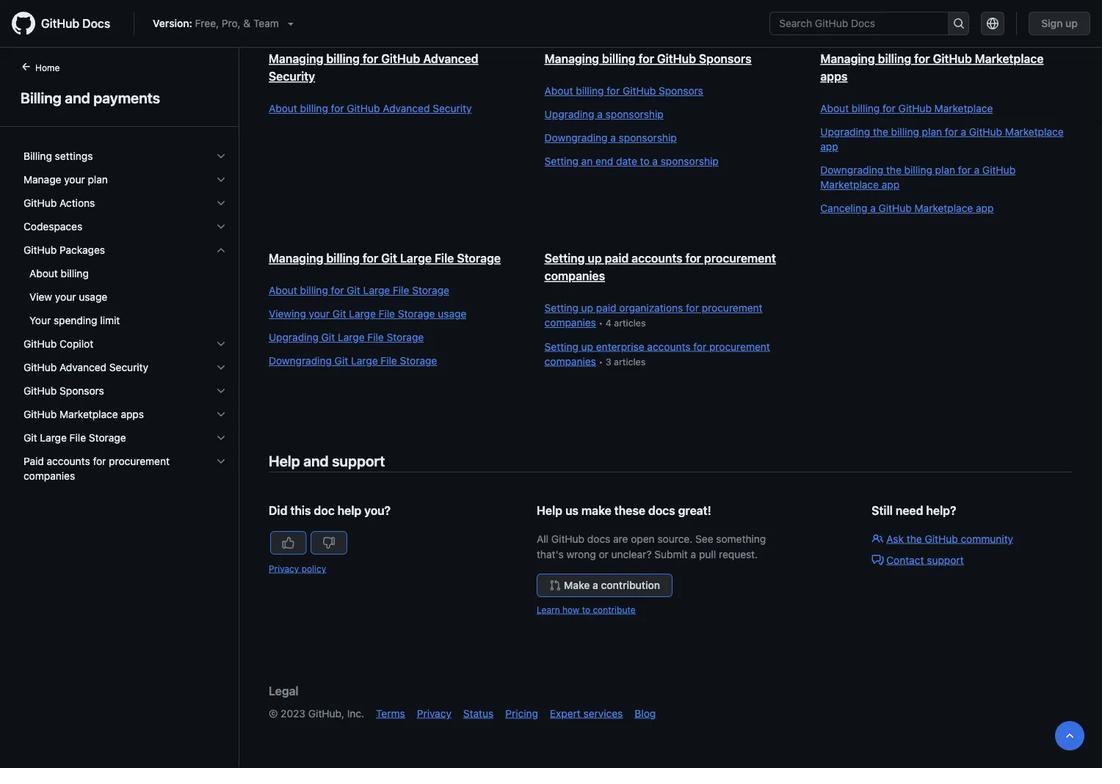 Task type: vqa. For each thing, say whether or not it's contained in the screenshot.
sc 9kayk9 0 icon in the the GitHub Marketplace apps Dropdown Button
yes



Task type: locate. For each thing, give the bounding box(es) containing it.
an
[[581, 155, 593, 167]]

settings
[[55, 150, 93, 162]]

sc 9kayk9 0 image inside billing settings 'dropdown button'
[[215, 151, 227, 162]]

sign
[[1042, 17, 1063, 29]]

3 setting from the top
[[545, 302, 579, 314]]

github packages element
[[12, 239, 239, 333], [12, 262, 239, 333]]

• left 3
[[599, 357, 603, 367]]

apps down search github docs search field on the top of page
[[821, 69, 848, 83]]

upgrading up downgrading git large file storage
[[269, 332, 319, 344]]

2 setting from the top
[[545, 252, 585, 265]]

billing down "home" link
[[21, 89, 61, 106]]

procurement for setting up paid accounts for procurement companies
[[704, 252, 776, 265]]

managing
[[269, 52, 323, 66], [545, 52, 599, 66], [821, 52, 875, 66], [269, 252, 323, 265]]

advanced inside managing billing for github advanced security
[[423, 52, 479, 66]]

sponsorship
[[606, 108, 664, 120], [619, 132, 677, 144], [661, 155, 719, 167]]

up inside setting up paid accounts for procurement companies
[[588, 252, 602, 265]]

did this doc help you?
[[269, 504, 391, 518]]

search image
[[953, 18, 965, 29]]

0 vertical spatial •
[[599, 318, 603, 329]]

managing down search github docs search field on the top of page
[[821, 52, 875, 66]]

0 vertical spatial sponsors
[[699, 52, 752, 66]]

viewing for viewing your github copilot usage
[[821, 3, 858, 15]]

0 vertical spatial sponsorship
[[606, 108, 664, 120]]

2 vertical spatial sponsors
[[60, 385, 104, 397]]

2 sc 9kayk9 0 image from the top
[[215, 198, 227, 209]]

usage down "about billing for git large file storage" link
[[438, 308, 467, 320]]

docs inside all github docs are open source. see something that's wrong or unclear? submit a pull request.
[[587, 533, 611, 545]]

up inside 'setting up paid organizations for procurement companies'
[[581, 302, 593, 314]]

•
[[599, 318, 603, 329], [599, 357, 603, 367]]

upgrading a sponsorship
[[545, 108, 664, 120]]

github down upgrading the billing plan for a github marketplace app link
[[983, 164, 1016, 176]]

github down codespaces in the top left of the page
[[24, 244, 57, 256]]

0 horizontal spatial apps
[[121, 409, 144, 421]]

3 sc 9kayk9 0 image from the top
[[215, 339, 227, 350]]

managing up about billing for github sponsors
[[545, 52, 599, 66]]

for down upgrading the billing plan for a github marketplace app link
[[958, 164, 971, 176]]

0 horizontal spatial support
[[332, 452, 385, 470]]

downgrading inside downgrading a sponsorship link
[[545, 132, 608, 144]]

2 • from the top
[[599, 357, 603, 367]]

copilot up the search image
[[920, 3, 954, 15]]

for up about billing for github marketplace
[[914, 52, 930, 66]]

for up upgrading a sponsorship
[[607, 85, 620, 97]]

viewing
[[821, 3, 858, 15], [269, 308, 306, 320]]

for inside setting up paid accounts for procurement companies
[[686, 252, 701, 265]]

companies for setting up enterprise accounts for procurement companies
[[545, 355, 596, 368]]

0 vertical spatial to
[[640, 155, 650, 167]]

upgrading for managing billing for github marketplace apps
[[821, 126, 870, 138]]

sc 9kayk9 0 image inside 'github sponsors' dropdown button
[[215, 386, 227, 397]]

support
[[332, 452, 385, 470], [927, 554, 964, 567]]

for down git large file storage
[[93, 456, 106, 468]]

managing for managing billing for github advanced security
[[269, 52, 323, 66]]

procurement inside setting up paid accounts for procurement companies
[[704, 252, 776, 265]]

github copilot button
[[18, 333, 233, 356]]

git
[[381, 252, 397, 265], [347, 285, 360, 297], [333, 308, 346, 320], [321, 332, 335, 344], [335, 355, 348, 367], [24, 432, 37, 444]]

github marketplace apps
[[24, 409, 144, 421]]

sponsorship for upgrading a sponsorship
[[606, 108, 664, 120]]

up inside setting up enterprise accounts for procurement companies
[[581, 341, 593, 353]]

github docs
[[41, 17, 110, 30]]

marketplace inside upgrading the billing plan for a github marketplace app
[[1005, 126, 1064, 138]]

procurement for setting up enterprise accounts for procurement companies
[[709, 341, 770, 353]]

1 • from the top
[[599, 318, 603, 329]]

2 github packages element from the top
[[12, 262, 239, 333]]

• left 4
[[599, 318, 603, 329]]

managing inside "managing billing for github marketplace apps"
[[821, 52, 875, 66]]

app
[[821, 141, 838, 153], [882, 179, 900, 191], [976, 202, 994, 214]]

billing for billing settings
[[24, 150, 52, 162]]

articles right 4
[[614, 318, 646, 329]]

sponsorship down about billing for github sponsors
[[606, 108, 664, 120]]

2 sc 9kayk9 0 image from the top
[[215, 221, 227, 233]]

expert
[[550, 708, 581, 720]]

1 horizontal spatial and
[[303, 452, 329, 470]]

0 vertical spatial upgrading
[[545, 108, 595, 120]]

1 setting from the top
[[545, 155, 579, 167]]

articles down enterprise
[[614, 357, 646, 367]]

0 vertical spatial copilot
[[920, 3, 954, 15]]

0 horizontal spatial downgrading
[[269, 355, 332, 367]]

downgrading up canceling on the top right of page
[[821, 164, 884, 176]]

1 vertical spatial security
[[433, 102, 472, 115]]

1 vertical spatial app
[[882, 179, 900, 191]]

1 vertical spatial articles
[[614, 357, 646, 367]]

billing inside 'dropdown button'
[[24, 150, 52, 162]]

0 vertical spatial help
[[269, 452, 300, 470]]

tooltip
[[1055, 722, 1085, 751]]

view your usage link
[[18, 286, 233, 309]]

the inside downgrading the billing plan for a github marketplace app
[[886, 164, 902, 176]]

companies for setting up paid accounts for procurement companies
[[545, 269, 605, 283]]

1 vertical spatial advanced
[[383, 102, 430, 115]]

the for ask
[[907, 533, 922, 545]]

a left pull
[[691, 549, 696, 561]]

make a contribution link
[[537, 574, 673, 598]]

2 vertical spatial accounts
[[47, 456, 90, 468]]

usage up limit on the left of the page
[[79, 291, 107, 303]]

None search field
[[770, 12, 970, 35]]

downgrading down upgrading git large file storage
[[269, 355, 332, 367]]

sc 9kayk9 0 image inside the github advanced security dropdown button
[[215, 362, 227, 374]]

companies inside setting up paid accounts for procurement companies
[[545, 269, 605, 283]]

about for managing billing for github sponsors
[[545, 85, 573, 97]]

2 vertical spatial sponsorship
[[661, 155, 719, 167]]

2 vertical spatial app
[[976, 202, 994, 214]]

github left docs
[[41, 17, 79, 30]]

viewing your github copilot usage
[[821, 3, 986, 15]]

upgrading
[[545, 108, 595, 120], [821, 126, 870, 138], [269, 332, 319, 344]]

app up canceling on the top right of page
[[821, 141, 838, 153]]

1 vertical spatial •
[[599, 357, 603, 367]]

for down managing billing for github marketplace apps link
[[883, 102, 896, 115]]

setting inside 'setting up paid organizations for procurement companies'
[[545, 302, 579, 314]]

7 sc 9kayk9 0 image from the top
[[215, 456, 227, 468]]

privacy left policy
[[269, 564, 299, 574]]

your for git
[[309, 308, 330, 320]]

github up wrong
[[551, 533, 585, 545]]

a down upgrading the billing plan for a github marketplace app link
[[974, 164, 980, 176]]

1 horizontal spatial help
[[537, 504, 563, 518]]

your for github
[[861, 3, 882, 15]]

usage inside github packages "element"
[[79, 291, 107, 303]]

Search GitHub Docs search field
[[771, 12, 948, 35]]

downgrading inside downgrading the billing plan for a github marketplace app
[[821, 164, 884, 176]]

view
[[29, 291, 52, 303]]

app inside downgrading the billing plan for a github marketplace app
[[882, 179, 900, 191]]

1 vertical spatial usage
[[79, 291, 107, 303]]

make
[[564, 580, 590, 592]]

3 sc 9kayk9 0 image from the top
[[215, 245, 227, 256]]

1 horizontal spatial privacy
[[417, 708, 452, 720]]

0 horizontal spatial security
[[109, 362, 148, 374]]

sponsors inside about billing for github sponsors link
[[659, 85, 703, 97]]

file down upgrading git large file storage link
[[381, 355, 397, 367]]

a down about billing for github marketplace link
[[961, 126, 967, 138]]

plan inside downgrading the billing plan for a github marketplace app
[[935, 164, 955, 176]]

0 vertical spatial paid
[[605, 252, 629, 265]]

sponsorship up setting an end date to a sponsorship
[[619, 132, 677, 144]]

1 horizontal spatial usage
[[438, 308, 467, 320]]

5 sc 9kayk9 0 image from the top
[[215, 386, 227, 397]]

0 horizontal spatial to
[[582, 605, 590, 615]]

make
[[582, 504, 612, 518]]

setting inside setting up paid accounts for procurement companies
[[545, 252, 585, 265]]

2 vertical spatial the
[[907, 533, 922, 545]]

git up "about billing for git large file storage" link
[[381, 252, 397, 265]]

paid inside 'setting up paid organizations for procurement companies'
[[596, 302, 617, 314]]

paid accounts for procurement companies button
[[18, 450, 233, 488]]

sc 9kayk9 0 image inside manage your plan dropdown button
[[215, 174, 227, 186]]

git up upgrading git large file storage
[[333, 308, 346, 320]]

services
[[584, 708, 623, 720]]

0 vertical spatial the
[[873, 126, 889, 138]]

0 vertical spatial advanced
[[423, 52, 479, 66]]

advanced for about billing for github advanced security
[[383, 102, 430, 115]]

packages
[[60, 244, 105, 256]]

managing billing for github marketplace apps
[[821, 52, 1044, 83]]

and up 'doc'
[[303, 452, 329, 470]]

upgrading down about billing for github marketplace
[[821, 126, 870, 138]]

plan down upgrading the billing plan for a github marketplace app link
[[935, 164, 955, 176]]

plan inside upgrading the billing plan for a github marketplace app
[[922, 126, 942, 138]]

a right make
[[593, 580, 598, 592]]

companies left 3
[[545, 355, 596, 368]]

0 horizontal spatial app
[[821, 141, 838, 153]]

file down viewing your git large file storage usage
[[367, 332, 384, 344]]

paid for accounts
[[605, 252, 629, 265]]

for inside about billing for github marketplace link
[[883, 102, 896, 115]]

billing for billing and payments
[[21, 89, 61, 106]]

github down github copilot
[[24, 362, 57, 374]]

sc 9kayk9 0 image for github packages
[[215, 245, 227, 256]]

about for managing billing for github marketplace apps
[[821, 102, 849, 115]]

advanced
[[423, 52, 479, 66], [383, 102, 430, 115], [60, 362, 107, 374]]

copilot inside dropdown button
[[60, 338, 93, 350]]

companies left 4
[[545, 317, 596, 329]]

plan up the actions
[[88, 174, 108, 186]]

articles for enterprise
[[614, 357, 646, 367]]

accounts
[[632, 252, 683, 265], [647, 341, 691, 353], [47, 456, 90, 468]]

for down managing billing for github advanced security
[[331, 102, 344, 115]]

paid up organizations
[[605, 252, 629, 265]]

help up did
[[269, 452, 300, 470]]

managing billing for github advanced security
[[269, 52, 479, 83]]

accounts down 'setting up paid organizations for procurement companies'
[[647, 341, 691, 353]]

paid
[[605, 252, 629, 265], [596, 302, 617, 314]]

1 vertical spatial apps
[[121, 409, 144, 421]]

that's
[[537, 549, 564, 561]]

are
[[613, 533, 628, 545]]

accounts inside setting up enterprise accounts for procurement companies
[[647, 341, 691, 353]]

procurement for setting up paid organizations for procurement companies
[[702, 302, 763, 314]]

managing billing for git large file storage
[[269, 252, 501, 265]]

plan
[[922, 126, 942, 138], [935, 164, 955, 176], [88, 174, 108, 186]]

downgrading inside downgrading git large file storage link
[[269, 355, 332, 367]]

1 sc 9kayk9 0 image from the top
[[215, 174, 227, 186]]

github inside "managing billing for github marketplace apps"
[[933, 52, 972, 66]]

plan down about billing for github marketplace link
[[922, 126, 942, 138]]

2 articles from the top
[[614, 357, 646, 367]]

billing inside downgrading the billing plan for a github marketplace app
[[905, 164, 933, 176]]

github advanced security button
[[18, 356, 233, 380]]

• for enterprise
[[599, 357, 603, 367]]

storage inside "about billing for git large file storage" link
[[412, 285, 449, 297]]

procurement inside paid accounts for procurement companies
[[109, 456, 170, 468]]

sponsorship for downgrading a sponsorship
[[619, 132, 677, 144]]

plan for downgrading
[[935, 164, 955, 176]]

sc 9kayk9 0 image for github copilot
[[215, 339, 227, 350]]

1 vertical spatial the
[[886, 164, 902, 176]]

sc 9kayk9 0 image
[[215, 151, 227, 162], [215, 221, 227, 233], [215, 245, 227, 256], [215, 433, 227, 444]]

sc 9kayk9 0 image
[[215, 174, 227, 186], [215, 198, 227, 209], [215, 339, 227, 350], [215, 362, 227, 374], [215, 386, 227, 397], [215, 409, 227, 421], [215, 456, 227, 468]]

sponsors up github marketplace apps
[[60, 385, 104, 397]]

see
[[696, 533, 714, 545]]

git up downgrading git large file storage
[[321, 332, 335, 344]]

paid up 4
[[596, 302, 617, 314]]

github down about billing for github marketplace link
[[969, 126, 1003, 138]]

managing down triangle down "icon"
[[269, 52, 323, 66]]

the inside upgrading the billing plan for a github marketplace app
[[873, 126, 889, 138]]

4 setting from the top
[[545, 341, 579, 353]]

billing and payments element
[[0, 59, 239, 767]]

managing up about billing for git large file storage
[[269, 252, 323, 265]]

1 github packages element from the top
[[12, 239, 239, 333]]

sponsors up about billing for github sponsors link
[[699, 52, 752, 66]]

for inside downgrading the billing plan for a github marketplace app
[[958, 164, 971, 176]]

for up about billing for github sponsors link
[[639, 52, 654, 66]]

1 articles from the top
[[614, 318, 646, 329]]

4 sc 9kayk9 0 image from the top
[[215, 362, 227, 374]]

accounts inside setting up paid accounts for procurement companies
[[632, 252, 683, 265]]

companies inside 'setting up paid organizations for procurement companies'
[[545, 317, 596, 329]]

to right date
[[640, 155, 650, 167]]

sc 9kayk9 0 image inside git large file storage dropdown button
[[215, 433, 227, 444]]

select language: current language is english image
[[987, 18, 999, 29]]

billing inside "managing billing for github marketplace apps"
[[878, 52, 912, 66]]

1 sc 9kayk9 0 image from the top
[[215, 151, 227, 162]]

triangle down image
[[285, 18, 297, 29]]

1 vertical spatial sponsorship
[[619, 132, 677, 144]]

security inside dropdown button
[[109, 362, 148, 374]]

• 3 articles
[[596, 357, 646, 367]]

2 vertical spatial usage
[[438, 308, 467, 320]]

setting inside setting up enterprise accounts for procurement companies
[[545, 341, 579, 353]]

1 vertical spatial docs
[[587, 533, 611, 545]]

1 horizontal spatial app
[[882, 179, 900, 191]]

0 vertical spatial downgrading
[[545, 132, 608, 144]]

paid inside setting up paid accounts for procurement companies
[[605, 252, 629, 265]]

github up contact support
[[925, 533, 958, 545]]

2 vertical spatial security
[[109, 362, 148, 374]]

viewing for viewing your git large file storage usage
[[269, 308, 306, 320]]

security for about billing for github advanced security
[[433, 102, 472, 115]]

sign up
[[1042, 17, 1078, 29]]

accounts for paid
[[632, 252, 683, 265]]

up for setting up paid accounts for procurement companies
[[588, 252, 602, 265]]

sc 9kayk9 0 image for paid accounts for procurement companies
[[215, 456, 227, 468]]

support up help
[[332, 452, 385, 470]]

1 vertical spatial paid
[[596, 302, 617, 314]]

blog link
[[635, 708, 656, 720]]

4 sc 9kayk9 0 image from the top
[[215, 433, 227, 444]]

canceling
[[821, 202, 868, 214]]

security inside managing billing for github advanced security
[[269, 69, 315, 83]]

1 horizontal spatial to
[[640, 155, 650, 167]]

for up about billing for git large file storage
[[363, 252, 378, 265]]

paid
[[24, 456, 44, 468]]

sc 9kayk9 0 image inside 'codespaces' dropdown button
[[215, 221, 227, 233]]

managing inside managing billing for github advanced security
[[269, 52, 323, 66]]

unclear?
[[611, 549, 652, 561]]

billing for managing billing for github marketplace apps
[[878, 52, 912, 66]]

support down the ask the github community link
[[927, 554, 964, 567]]

security
[[269, 69, 315, 83], [433, 102, 472, 115], [109, 362, 148, 374]]

0 horizontal spatial docs
[[587, 533, 611, 545]]

github up about billing for github sponsors link
[[657, 52, 696, 66]]

managing billing for github sponsors link
[[545, 52, 752, 66]]

2 vertical spatial advanced
[[60, 362, 107, 374]]

accounts for enterprise
[[647, 341, 691, 353]]

2 horizontal spatial app
[[976, 202, 994, 214]]

0 vertical spatial app
[[821, 141, 838, 153]]

1 horizontal spatial viewing
[[821, 3, 858, 15]]

sponsors for managing billing for github sponsors
[[699, 52, 752, 66]]

1 vertical spatial privacy
[[417, 708, 452, 720]]

github up github marketplace apps
[[24, 385, 57, 397]]

0 vertical spatial accounts
[[632, 252, 683, 265]]

0 horizontal spatial copilot
[[60, 338, 93, 350]]

help
[[338, 504, 362, 518]]

file inside dropdown button
[[70, 432, 86, 444]]

github down manage
[[24, 197, 57, 209]]

version:
[[153, 17, 192, 29]]

1 horizontal spatial docs
[[648, 504, 675, 518]]

0 horizontal spatial privacy
[[269, 564, 299, 574]]

github packages element containing github packages
[[12, 239, 239, 333]]

a right canceling on the top right of page
[[870, 202, 876, 214]]

git up viewing your git large file storage usage
[[347, 285, 360, 297]]

companies for setting up paid organizations for procurement companies
[[545, 317, 596, 329]]

copilot down spending at the top of page
[[60, 338, 93, 350]]

6 sc 9kayk9 0 image from the top
[[215, 409, 227, 421]]

sc 9kayk9 0 image inside github packages dropdown button
[[215, 245, 227, 256]]

2 horizontal spatial upgrading
[[821, 126, 870, 138]]

and down "home" link
[[65, 89, 90, 106]]

file down "about billing for git large file storage" link
[[379, 308, 395, 320]]

github down the search image
[[933, 52, 972, 66]]

end
[[596, 155, 613, 167]]

0 horizontal spatial usage
[[79, 291, 107, 303]]

billing for about billing for github marketplace
[[852, 102, 880, 115]]

git up paid
[[24, 432, 37, 444]]

0 vertical spatial billing
[[21, 89, 61, 106]]

us
[[566, 504, 579, 518]]

enterprise
[[596, 341, 645, 353]]

setting an end date to a sponsorship link
[[545, 154, 791, 169]]

the down about billing for github marketplace
[[873, 126, 889, 138]]

billing for about billing for git large file storage
[[300, 285, 328, 297]]

0 vertical spatial security
[[269, 69, 315, 83]]

actions
[[60, 197, 95, 209]]

github actions button
[[18, 192, 233, 215]]

ask the github community link
[[872, 533, 1014, 545]]

1 horizontal spatial security
[[269, 69, 315, 83]]

storage inside upgrading git large file storage link
[[387, 332, 424, 344]]

for inside 'setting up paid organizations for procurement companies'
[[686, 302, 699, 314]]

to right 'how'
[[582, 605, 590, 615]]

0 vertical spatial apps
[[821, 69, 848, 83]]

1 vertical spatial help
[[537, 504, 563, 518]]

upgrading inside upgrading the billing plan for a github marketplace app
[[821, 126, 870, 138]]

sc 9kayk9 0 image for manage your plan
[[215, 174, 227, 186]]

github inside all github docs are open source. see something that's wrong or unclear? submit a pull request.
[[551, 533, 585, 545]]

managing billing for github sponsors
[[545, 52, 752, 66]]

1 horizontal spatial upgrading
[[545, 108, 595, 120]]

procurement inside setting up enterprise accounts for procurement companies
[[709, 341, 770, 353]]

about billing for git large file storage link
[[269, 283, 515, 298]]

companies inside paid accounts for procurement companies
[[24, 470, 75, 482]]

plan for upgrading
[[922, 126, 942, 138]]

1 vertical spatial viewing
[[269, 308, 306, 320]]

your inside dropdown button
[[64, 174, 85, 186]]

home link
[[15, 61, 83, 76]]

procurement inside 'setting up paid organizations for procurement companies'
[[702, 302, 763, 314]]

sc 9kayk9 0 image inside github marketplace apps dropdown button
[[215, 409, 227, 421]]

1 vertical spatial upgrading
[[821, 126, 870, 138]]

ask the github community
[[887, 533, 1014, 545]]

2 horizontal spatial downgrading
[[821, 164, 884, 176]]

these
[[614, 504, 646, 518]]

accounts down git large file storage
[[47, 456, 90, 468]]

sponsors inside 'github sponsors' dropdown button
[[60, 385, 104, 397]]

team
[[253, 17, 279, 29]]

billing and payments
[[21, 89, 160, 106]]

sponsorship down downgrading a sponsorship link
[[661, 155, 719, 167]]

1 vertical spatial downgrading
[[821, 164, 884, 176]]

storage inside git large file storage dropdown button
[[89, 432, 126, 444]]

1 vertical spatial copilot
[[60, 338, 93, 350]]

github up the about billing for github advanced security link
[[381, 52, 420, 66]]

for up viewing your git large file storage usage
[[331, 285, 344, 297]]

0 vertical spatial support
[[332, 452, 385, 470]]

sc 9kayk9 0 image inside the github actions dropdown button
[[215, 198, 227, 209]]

apps inside "managing billing for github marketplace apps"
[[821, 69, 848, 83]]

0 horizontal spatial and
[[65, 89, 90, 106]]

upgrading inside "upgrading a sponsorship" link
[[545, 108, 595, 120]]

github inside upgrading the billing plan for a github marketplace app
[[969, 126, 1003, 138]]

0 vertical spatial usage
[[957, 3, 986, 15]]

view your usage
[[29, 291, 107, 303]]

billing
[[326, 52, 360, 66], [602, 52, 636, 66], [878, 52, 912, 66], [576, 85, 604, 97], [300, 102, 328, 115], [852, 102, 880, 115], [891, 126, 919, 138], [905, 164, 933, 176], [326, 252, 360, 265], [61, 268, 89, 280], [300, 285, 328, 297]]

app for upgrading
[[821, 141, 838, 153]]

advanced inside dropdown button
[[60, 362, 107, 374]]

for up about billing for github advanced security
[[363, 52, 378, 66]]

0 vertical spatial articles
[[614, 318, 646, 329]]

for right organizations
[[686, 302, 699, 314]]

setting up paid accounts for procurement companies
[[545, 252, 776, 283]]

downgrading up an
[[545, 132, 608, 144]]

docs
[[648, 504, 675, 518], [587, 533, 611, 545]]

a inside all github docs are open source. see something that's wrong or unclear? submit a pull request.
[[691, 549, 696, 561]]

1 vertical spatial accounts
[[647, 341, 691, 353]]

the up canceling a github marketplace app on the top right of page
[[886, 164, 902, 176]]

wrong
[[567, 549, 596, 561]]

setting for setting up paid accounts for procurement companies
[[545, 252, 585, 265]]

0 horizontal spatial help
[[269, 452, 300, 470]]

0 vertical spatial docs
[[648, 504, 675, 518]]

1 horizontal spatial downgrading
[[545, 132, 608, 144]]

github down managing billing for github sponsors link
[[623, 85, 656, 97]]

your for usage
[[55, 291, 76, 303]]

2 horizontal spatial security
[[433, 102, 472, 115]]

github down downgrading the billing plan for a github marketplace app
[[879, 202, 912, 214]]

sponsors up "upgrading a sponsorship" link
[[659, 85, 703, 97]]

sc 9kayk9 0 image inside the paid accounts for procurement companies dropdown button
[[215, 456, 227, 468]]

4
[[606, 318, 612, 329]]

1 vertical spatial billing
[[24, 150, 52, 162]]

scroll to top image
[[1064, 731, 1076, 742]]

apps inside github marketplace apps dropdown button
[[121, 409, 144, 421]]

app inside upgrading the billing plan for a github marketplace app
[[821, 141, 838, 153]]

1 horizontal spatial apps
[[821, 69, 848, 83]]

1 vertical spatial support
[[927, 554, 964, 567]]

sc 9kayk9 0 image inside github copilot dropdown button
[[215, 339, 227, 350]]

your spending limit link
[[18, 309, 233, 333]]

usage up the search image
[[957, 3, 986, 15]]

a up end
[[611, 132, 616, 144]]

2 vertical spatial downgrading
[[269, 355, 332, 367]]

companies
[[545, 269, 605, 283], [545, 317, 596, 329], [545, 355, 596, 368], [24, 470, 75, 482]]

0 horizontal spatial upgrading
[[269, 332, 319, 344]]

marketplace
[[975, 52, 1044, 66], [935, 102, 993, 115], [1005, 126, 1064, 138], [821, 179, 879, 191], [915, 202, 973, 214], [60, 409, 118, 421]]

1 vertical spatial sponsors
[[659, 85, 703, 97]]

0 vertical spatial and
[[65, 89, 90, 106]]

help left us
[[537, 504, 563, 518]]

apps
[[821, 69, 848, 83], [121, 409, 144, 421]]

about billing for git large file storage
[[269, 285, 449, 297]]

need
[[896, 504, 923, 518]]

git large file storage button
[[18, 427, 233, 450]]

1 vertical spatial and
[[303, 452, 329, 470]]

billing inside managing billing for github advanced security
[[326, 52, 360, 66]]

github down managing billing for github advanced security
[[347, 102, 380, 115]]

companies inside setting up enterprise accounts for procurement companies
[[545, 355, 596, 368]]

upgrading up the downgrading a sponsorship
[[545, 108, 595, 120]]

paid accounts for procurement companies
[[24, 456, 170, 482]]

0 vertical spatial privacy
[[269, 564, 299, 574]]

github up upgrading the billing plan for a github marketplace app
[[899, 102, 932, 115]]

companies up the • 4 articles
[[545, 269, 605, 283]]

0 vertical spatial viewing
[[821, 3, 858, 15]]

2 vertical spatial upgrading
[[269, 332, 319, 344]]

a up the downgrading a sponsorship
[[597, 108, 603, 120]]

0 horizontal spatial viewing
[[269, 308, 306, 320]]

for down about billing for github marketplace link
[[945, 126, 958, 138]]



Task type: describe. For each thing, give the bounding box(es) containing it.
help for help us make these docs great!
[[537, 504, 563, 518]]

date
[[616, 155, 637, 167]]

help for help and support
[[269, 452, 300, 470]]

github up managing billing for github marketplace apps link
[[884, 3, 918, 15]]

sc 9kayk9 0 image for github actions
[[215, 198, 227, 209]]

the for downgrading
[[886, 164, 902, 176]]

expert services
[[550, 708, 623, 720]]

large inside dropdown button
[[40, 432, 67, 444]]

pro,
[[222, 17, 241, 29]]

up for setting up enterprise accounts for procurement companies
[[581, 341, 593, 353]]

setting for setting an end date to a sponsorship
[[545, 155, 579, 167]]

payments
[[93, 89, 160, 106]]

for inside setting up enterprise accounts for procurement companies
[[693, 341, 707, 353]]

sc 9kayk9 0 image for github advanced security
[[215, 362, 227, 374]]

managing for managing billing for github marketplace apps
[[821, 52, 875, 66]]

did
[[269, 504, 287, 518]]

this
[[290, 504, 311, 518]]

privacy for privacy policy
[[269, 564, 299, 574]]

git large file storage
[[24, 432, 126, 444]]

still need help?
[[872, 504, 956, 518]]

and for billing
[[65, 89, 90, 106]]

codespaces button
[[18, 215, 233, 239]]

©
[[269, 708, 278, 720]]

github inside dropdown button
[[24, 385, 57, 397]]

2023
[[281, 708, 306, 720]]

3
[[606, 357, 611, 367]]

canceling a github marketplace app link
[[821, 201, 1067, 216]]

up for sign up
[[1066, 17, 1078, 29]]

status
[[463, 708, 494, 720]]

downgrading a sponsorship link
[[545, 131, 791, 145]]

sponsors for about billing for github sponsors
[[659, 85, 703, 97]]

billing for managing billing for github advanced security
[[326, 52, 360, 66]]

expert services link
[[550, 708, 623, 720]]

1 horizontal spatial support
[[927, 554, 964, 567]]

downgrading for managing billing for github sponsors
[[545, 132, 608, 144]]

pricing link
[[505, 708, 538, 720]]

source.
[[658, 533, 693, 545]]

upgrading the billing plan for a github marketplace app link
[[821, 125, 1067, 154]]

and for help
[[303, 452, 329, 470]]

accounts inside paid accounts for procurement companies
[[47, 456, 90, 468]]

setting for setting up paid organizations for procurement companies
[[545, 302, 579, 314]]

upgrading git large file storage
[[269, 332, 424, 344]]

about inside github packages "element"
[[29, 268, 58, 280]]

advanced for managing billing for github advanced security
[[423, 52, 479, 66]]

file up viewing your git large file storage usage link
[[393, 285, 409, 297]]

limit
[[100, 315, 120, 327]]

github sponsors
[[24, 385, 104, 397]]

github sponsors button
[[18, 380, 233, 403]]

billing for managing billing for github sponsors
[[602, 52, 636, 66]]

for inside upgrading the billing plan for a github marketplace app
[[945, 126, 958, 138]]

docs
[[82, 17, 110, 30]]

your for plan
[[64, 174, 85, 186]]

spending
[[54, 315, 97, 327]]

the for upgrading
[[873, 126, 889, 138]]

free,
[[195, 17, 219, 29]]

how
[[563, 605, 580, 615]]

2 horizontal spatial usage
[[957, 3, 986, 15]]

github inside "element"
[[24, 244, 57, 256]]

large down upgrading git large file storage
[[351, 355, 378, 367]]

pull
[[699, 549, 716, 561]]

upgrading git large file storage link
[[269, 330, 515, 345]]

about billing link
[[18, 262, 233, 286]]

did this doc help you? option group
[[269, 532, 452, 555]]

billing for managing billing for git large file storage
[[326, 252, 360, 265]]

for inside "managing billing for github marketplace apps"
[[914, 52, 930, 66]]

github down github sponsors
[[24, 409, 57, 421]]

downgrading for managing billing for github marketplace apps
[[821, 164, 884, 176]]

git inside dropdown button
[[24, 432, 37, 444]]

github inside managing billing for github advanced security
[[381, 52, 420, 66]]

about billing for github marketplace link
[[821, 101, 1067, 116]]

articles for paid
[[614, 318, 646, 329]]

privacy policy
[[269, 564, 326, 574]]

app inside 'canceling a github marketplace app' link
[[976, 202, 994, 214]]

upgrading a sponsorship link
[[545, 107, 791, 122]]

sc 9kayk9 0 image for git large file storage
[[215, 433, 227, 444]]

setting an end date to a sponsorship
[[545, 155, 719, 167]]

still
[[872, 504, 893, 518]]

storage inside viewing your git large file storage usage link
[[398, 308, 435, 320]]

help us make these docs great!
[[537, 504, 711, 518]]

billing settings button
[[18, 145, 233, 168]]

sign up link
[[1029, 12, 1091, 35]]

marketplace inside dropdown button
[[60, 409, 118, 421]]

viewing your git large file storage usage link
[[269, 307, 515, 322]]

large up viewing your git large file storage usage
[[363, 285, 390, 297]]

storage inside downgrading git large file storage link
[[400, 355, 437, 367]]

for inside "about billing for git large file storage" link
[[331, 285, 344, 297]]

about billing
[[29, 268, 89, 280]]

a inside upgrading the billing plan for a github marketplace app
[[961, 126, 967, 138]]

github advanced security
[[24, 362, 148, 374]]

great!
[[678, 504, 711, 518]]

sc 9kayk9 0 image for github sponsors
[[215, 386, 227, 397]]

setting up paid organizations for procurement companies
[[545, 302, 763, 329]]

managing for managing billing for git large file storage
[[269, 252, 323, 265]]

app for downgrading
[[882, 179, 900, 191]]

privacy for privacy
[[417, 708, 452, 720]]

downgrading git large file storage
[[269, 355, 437, 367]]

contact support
[[887, 554, 964, 567]]

file up "about billing for git large file storage" link
[[435, 252, 454, 265]]

about billing for github advanced security link
[[269, 101, 515, 116]]

github docs link
[[12, 12, 122, 35]]

your
[[29, 315, 51, 327]]

github actions
[[24, 197, 95, 209]]

help and support
[[269, 452, 385, 470]]

about for managing billing for git large file storage
[[269, 285, 297, 297]]

large up "about billing for git large file storage" link
[[400, 252, 432, 265]]

privacy policy link
[[269, 564, 326, 574]]

managing billing for git large file storage link
[[269, 252, 501, 265]]

upgrading inside upgrading git large file storage link
[[269, 332, 319, 344]]

help?
[[926, 504, 956, 518]]

managing billing for github advanced security link
[[269, 52, 479, 83]]

contribution
[[601, 580, 660, 592]]

large down about billing for git large file storage
[[349, 308, 376, 320]]

billing inside upgrading the billing plan for a github marketplace app
[[891, 126, 919, 138]]

upgrading for managing billing for github sponsors
[[545, 108, 595, 120]]

upgrading the billing plan for a github marketplace app
[[821, 126, 1064, 153]]

doc
[[314, 504, 335, 518]]

managing for managing billing for github sponsors
[[545, 52, 599, 66]]

home
[[35, 62, 60, 73]]

billing for about billing for github sponsors
[[576, 85, 604, 97]]

billing for about billing for github advanced security
[[300, 102, 328, 115]]

github down the your
[[24, 338, 57, 350]]

for inside paid accounts for procurement companies
[[93, 456, 106, 468]]

for inside the about billing for github advanced security link
[[331, 102, 344, 115]]

github inside downgrading the billing plan for a github marketplace app
[[983, 164, 1016, 176]]

billing for about billing
[[61, 268, 89, 280]]

downgrading the billing plan for a github marketplace app
[[821, 164, 1016, 191]]

pricing
[[505, 708, 538, 720]]

github packages element containing about billing
[[12, 262, 239, 333]]

legal
[[269, 685, 299, 699]]

contact support link
[[872, 554, 964, 567]]

manage
[[24, 174, 61, 186]]

a down downgrading a sponsorship link
[[652, 155, 658, 167]]

github packages button
[[18, 239, 233, 262]]

marketplace inside "managing billing for github marketplace apps"
[[975, 52, 1044, 66]]

github copilot
[[24, 338, 93, 350]]

large up downgrading git large file storage
[[338, 332, 365, 344]]

github marketplace apps button
[[18, 403, 233, 427]]

sc 9kayk9 0 image for codespaces
[[215, 221, 227, 233]]

• for paid
[[599, 318, 603, 329]]

for inside about billing for github sponsors link
[[607, 85, 620, 97]]

blog
[[635, 708, 656, 720]]

canceling a github marketplace app
[[821, 202, 994, 214]]

privacy link
[[417, 708, 452, 720]]

marketplace inside downgrading the billing plan for a github marketplace app
[[821, 179, 879, 191]]

paid for organizations
[[596, 302, 617, 314]]

1 horizontal spatial copilot
[[920, 3, 954, 15]]

1 vertical spatial to
[[582, 605, 590, 615]]

github packages
[[24, 244, 105, 256]]

sc 9kayk9 0 image for billing settings
[[215, 151, 227, 162]]

plan inside dropdown button
[[88, 174, 108, 186]]

sc 9kayk9 0 image for github marketplace apps
[[215, 409, 227, 421]]

for inside managing billing for github advanced security
[[363, 52, 378, 66]]

up for setting up paid organizations for procurement companies
[[581, 302, 593, 314]]

security for managing billing for github advanced security
[[269, 69, 315, 83]]

contribute
[[593, 605, 636, 615]]

viewing your github copilot usage link
[[821, 1, 1067, 16]]

a inside downgrading the billing plan for a github marketplace app
[[974, 164, 980, 176]]

codespaces
[[24, 221, 82, 233]]

your spending limit
[[29, 315, 120, 327]]

setting for setting up enterprise accounts for procurement companies
[[545, 341, 579, 353]]

make a contribution
[[564, 580, 660, 592]]

git down upgrading git large file storage
[[335, 355, 348, 367]]

policy
[[302, 564, 326, 574]]



